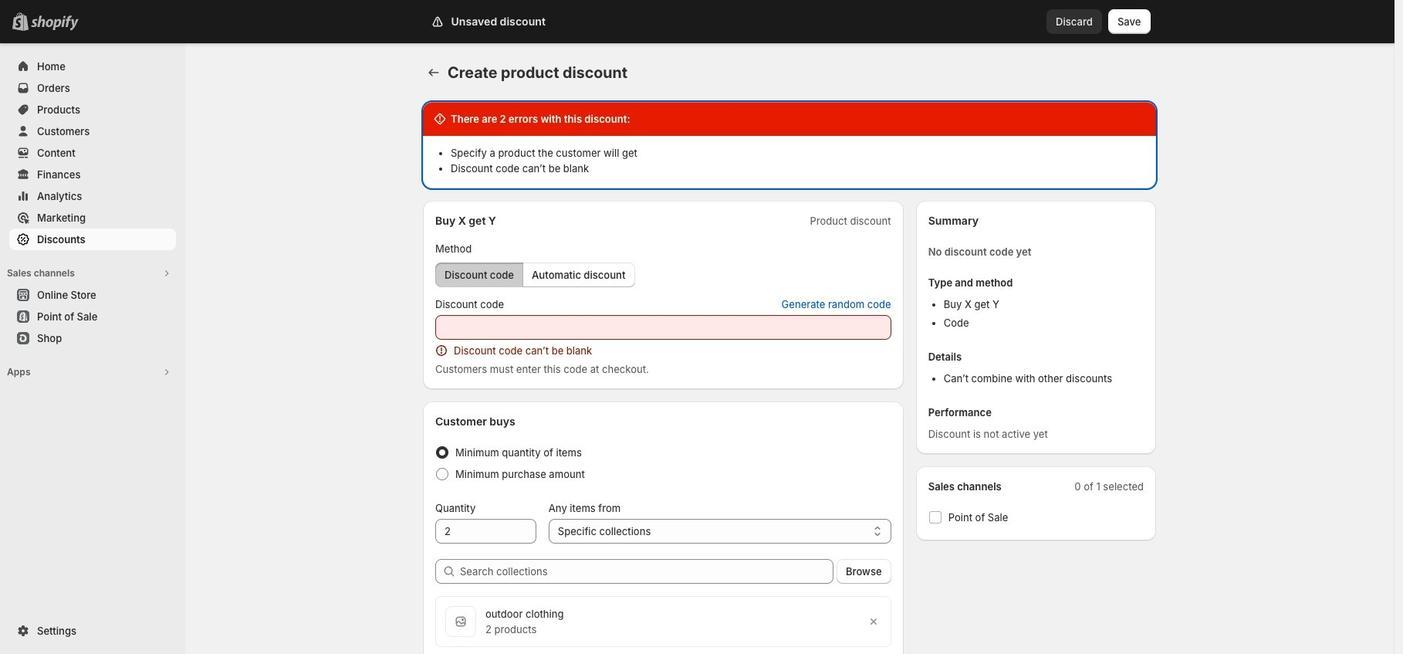 Task type: locate. For each thing, give the bounding box(es) containing it.
None text field
[[436, 315, 892, 340], [436, 519, 537, 544], [436, 315, 892, 340], [436, 519, 537, 544]]

Search collections text field
[[460, 559, 834, 584]]



Task type: vqa. For each thing, say whether or not it's contained in the screenshot.
INVENTORY 'button'
no



Task type: describe. For each thing, give the bounding box(es) containing it.
shopify image
[[31, 15, 79, 31]]



